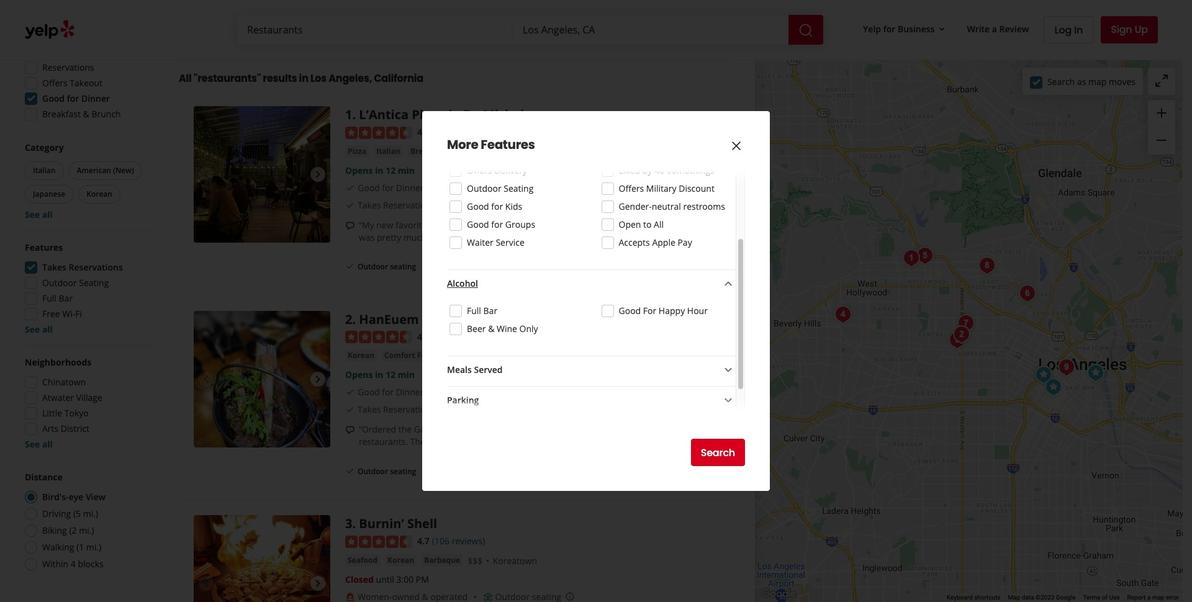 Task type: vqa. For each thing, say whether or not it's contained in the screenshot.
Open to All Open
yes



Task type: locate. For each thing, give the bounding box(es) containing it.
see all down the free
[[25, 323, 53, 335]]

takes reservations up new
[[358, 199, 435, 211]]

burnin' shell image
[[945, 328, 969, 352]]

1 vertical spatial offers
[[467, 165, 492, 176]]

1 horizontal spatial breakfast & brunch
[[410, 146, 483, 156]]

korean down american (new) 'button'
[[86, 189, 112, 199]]

option group containing distance
[[21, 471, 154, 574]]

opens for l'antica pizzeria da michele
[[345, 164, 373, 176]]

reviews) inside (106 reviews) link
[[452, 535, 485, 547]]

0 vertical spatial see
[[25, 209, 40, 220]]

expand map image
[[1154, 73, 1169, 88]]

zoom in image
[[1154, 105, 1169, 120]]

4.4 star rating image
[[345, 331, 412, 344]]

opens in 12 min down comfort
[[345, 369, 415, 381]]

1 vertical spatial next image
[[310, 372, 325, 387]]

min down comfort food button
[[398, 369, 415, 381]]

3 . from the top
[[352, 516, 356, 532]]

start order
[[650, 260, 703, 274], [650, 464, 703, 479]]

1 opens from the top
[[345, 164, 373, 176]]

1 horizontal spatial outdoor seating
[[467, 183, 534, 194]]

. left burnin'
[[352, 516, 356, 532]]

log
[[1055, 23, 1072, 37]]

option group
[[21, 471, 154, 574]]

16 checkmark v2 image
[[345, 183, 355, 193], [478, 261, 488, 271], [345, 405, 355, 415], [345, 466, 355, 476]]

dinner up favorite
[[396, 182, 424, 194]]

. up the 4.4 star rating 'image'
[[352, 311, 356, 328]]

2 horizontal spatial korean button
[[385, 554, 417, 567]]

"my new favorite pizza! the margherita pizza was a little salty for my liking, but overall it was pretty much perfect, better than any other margherita pizza…"
[[359, 219, 712, 243]]

1 next image from the top
[[310, 167, 325, 182]]

0 vertical spatial seating
[[504, 183, 534, 194]]

salty
[[586, 219, 605, 231]]

reviews) up the gastropubs
[[452, 331, 485, 343]]

for up pizza…" at the top right
[[607, 219, 619, 231]]

stir
[[497, 424, 509, 435]]

see for chinatown
[[25, 438, 40, 450]]

see all button for takes reservations
[[25, 323, 53, 335]]

sparrow italia image
[[1031, 362, 1056, 387], [1031, 362, 1056, 387]]

2 vertical spatial slideshow element
[[194, 516, 330, 602]]

rice
[[525, 424, 540, 435]]

full up the free
[[42, 292, 56, 304]]

$$$ up served
[[495, 350, 510, 362]]

more
[[447, 136, 478, 153]]

1 vertical spatial 16 checkmark v2 image
[[345, 261, 355, 271]]

"ordered
[[359, 424, 396, 435]]

map right as
[[1088, 75, 1107, 87]]

italian down category
[[33, 165, 56, 176]]

2 seating from the top
[[390, 466, 416, 477]]

4.7 star rating image
[[345, 536, 412, 548]]

takes for 1
[[358, 199, 381, 211]]

see all down arts
[[25, 438, 53, 450]]

comfort food
[[384, 350, 435, 361]]

close image
[[729, 138, 744, 153]]

2 order from the top
[[676, 464, 703, 479]]

3 slideshow element from the top
[[194, 516, 330, 602]]

4.3 link
[[417, 125, 430, 139]]

. for 1
[[352, 106, 356, 123]]

16 checkmark v2 image up 16 speech v2 image
[[345, 388, 355, 398]]

see all button for chinatown
[[25, 438, 53, 450]]

search inside search button
[[701, 445, 735, 460]]

offers
[[42, 77, 67, 89], [467, 165, 492, 176], [619, 183, 644, 194]]

3 . burnin' shell
[[345, 516, 437, 532]]

1 12 from the top
[[386, 164, 396, 176]]

0 vertical spatial see all
[[25, 209, 53, 220]]

good for dinner for 1 . l'antica pizzeria da michele
[[358, 182, 424, 194]]

1 vertical spatial korean button
[[345, 350, 377, 362]]

24 chevron down v2 image inside alcohol dropdown button
[[721, 277, 736, 291]]

italian
[[376, 146, 400, 156], [33, 165, 56, 176]]

min for l'antica
[[398, 164, 415, 176]]

to inside "ordered the galbi jjim and squid stir fry rice dish.  i have been to chef sul's other restaurants.  the taste has always been superb. galbi jjim had a unique…"
[[612, 424, 621, 435]]

next image for 1 . l'antica pizzeria da michele
[[310, 167, 325, 182]]

1 vertical spatial was
[[359, 231, 375, 243]]

2 start from the top
[[650, 464, 673, 479]]

restrooms
[[683, 201, 725, 212]]

meals served
[[447, 364, 503, 376]]

1 vertical spatial seating
[[79, 277, 109, 289]]

&
[[83, 108, 89, 120], [449, 146, 454, 156], [488, 323, 494, 335]]

korean link down the 4.4 star rating 'image'
[[345, 350, 377, 362]]

open for open now
[[42, 30, 65, 42]]

takes up the "ordered
[[358, 404, 381, 416]]

l'antica pizzeria da michele image
[[194, 106, 330, 243]]

0 vertical spatial korean button
[[78, 185, 120, 204]]

0 vertical spatial start order
[[650, 260, 703, 274]]

dinner for 2 . haneuem
[[396, 386, 424, 398]]

$$$ down "(106 reviews)"
[[468, 555, 483, 567]]

it
[[707, 219, 712, 231]]

jjim up taste
[[437, 424, 452, 435]]

all
[[179, 71, 192, 86], [654, 219, 664, 230]]

12 for l'antica
[[386, 164, 396, 176]]

start down unique…"
[[650, 464, 673, 479]]

3 see all button from the top
[[25, 438, 53, 450]]

up
[[1135, 22, 1148, 37]]

korean for the rightmost korean button
[[387, 555, 414, 566]]

1 vertical spatial koreatown
[[493, 555, 537, 567]]

& inside more features 'dialog'
[[488, 323, 494, 335]]

previous image
[[199, 167, 214, 182], [199, 372, 214, 387], [199, 576, 214, 591]]

angeles,
[[329, 71, 372, 86]]

saffy's image
[[974, 253, 999, 278]]

outdoor seating down offers delivery
[[467, 183, 534, 194]]

2 horizontal spatial korean
[[387, 555, 414, 566]]

terms of use link
[[1083, 594, 1120, 601]]

1 vertical spatial opens in 12 min
[[345, 369, 415, 381]]

mi.)
[[83, 508, 98, 520], [79, 525, 94, 536], [86, 541, 101, 553]]

a right had
[[609, 436, 614, 448]]

1 horizontal spatial offers
[[467, 165, 492, 176]]

1 vertical spatial takes
[[42, 261, 66, 273]]

2 reviews) from the top
[[452, 535, 485, 547]]

2 min from the top
[[398, 369, 415, 381]]

3 24 chevron down v2 image from the top
[[721, 393, 736, 408]]

seating down much
[[390, 261, 416, 272]]

dinner down comfort food link
[[396, 386, 424, 398]]

seafood button
[[345, 554, 380, 567]]

features up offers delivery
[[481, 136, 535, 153]]

pizzeria
[[412, 106, 460, 123]]

in for 2
[[375, 369, 383, 381]]

outdoor seating down pretty
[[358, 261, 416, 272]]

wood image
[[1015, 281, 1040, 306]]

google image
[[758, 586, 799, 602]]

takes reservations inside group
[[42, 261, 123, 273]]

was down "my
[[359, 231, 375, 243]]

3 16 checkmark v2 image from the top
[[345, 388, 355, 398]]

1 vertical spatial other
[[665, 424, 687, 435]]

0 vertical spatial see all button
[[25, 209, 53, 220]]

16 checkmark v2 image up 16 speech v2 image
[[345, 405, 355, 415]]

0 vertical spatial next image
[[310, 167, 325, 182]]

seating down restaurants.
[[390, 466, 416, 477]]

0 vertical spatial map
[[1088, 75, 1107, 87]]

opens in 12 min
[[345, 164, 415, 176], [345, 369, 415, 381]]

0 horizontal spatial jjim
[[437, 424, 452, 435]]

1 horizontal spatial other
[[665, 424, 687, 435]]

2 vertical spatial see
[[25, 438, 40, 450]]

had
[[592, 436, 607, 448]]

1 horizontal spatial margherita
[[551, 231, 596, 243]]

little
[[566, 219, 584, 231]]

next image
[[310, 576, 325, 591]]

1 vertical spatial good for dinner
[[358, 182, 424, 194]]

all "restaurants" results in los angeles, california
[[179, 71, 423, 86]]

start order link down pay
[[638, 253, 715, 280]]

was
[[541, 219, 557, 231], [359, 231, 375, 243]]

korean button down the 4.4 star rating 'image'
[[345, 350, 377, 362]]

1 reviews) from the top
[[452, 331, 485, 343]]

1 vertical spatial see all
[[25, 323, 53, 335]]

galbi down i at the bottom of page
[[551, 436, 572, 448]]

1 horizontal spatial seating
[[504, 183, 534, 194]]

takes reservations up fi
[[42, 261, 123, 273]]

full bar up free wi-fi
[[42, 292, 73, 304]]

1 order from the top
[[676, 260, 703, 274]]

1 start order link from the top
[[638, 253, 715, 280]]

comfort
[[384, 350, 415, 361]]

breakfast down offers takeout
[[42, 108, 81, 120]]

report
[[1127, 594, 1146, 601]]

in down the italian link
[[375, 164, 383, 176]]

0 vertical spatial outdoor seating
[[358, 261, 416, 272]]

1 horizontal spatial map
[[1152, 594, 1164, 601]]

16 checkmark v2 image
[[345, 200, 355, 210], [345, 261, 355, 271], [345, 388, 355, 398]]

keyboard
[[947, 594, 973, 601]]

3 previous image from the top
[[199, 576, 214, 591]]

(2
[[69, 525, 77, 536]]

good inside group
[[42, 93, 65, 104]]

0 horizontal spatial offers
[[42, 77, 67, 89]]

map for moves
[[1088, 75, 1107, 87]]

reviews) inside (239 reviews) link
[[452, 331, 485, 343]]

pizza
[[348, 146, 366, 156]]

all down the free
[[42, 323, 53, 335]]

(106 reviews) link
[[432, 534, 485, 548]]

slideshow element
[[194, 106, 330, 243], [194, 311, 330, 447], [194, 516, 330, 602]]

blocks
[[78, 558, 104, 570]]

toca madera - los angeles image
[[830, 302, 855, 327]]

3 see from the top
[[25, 438, 40, 450]]

1 vertical spatial galbi
[[551, 436, 572, 448]]

for
[[883, 23, 896, 35], [67, 93, 79, 104], [382, 182, 394, 194], [491, 201, 503, 212], [491, 219, 503, 230], [607, 219, 619, 231], [382, 386, 394, 398]]

was right pizza
[[541, 219, 557, 231]]

next image for 2 . haneuem
[[310, 372, 325, 387]]

seating up kids
[[504, 183, 534, 194]]

1 vertical spatial korean link
[[385, 554, 417, 567]]

dinner
[[81, 93, 110, 104], [396, 182, 424, 194], [396, 386, 424, 398]]

group containing neighborhoods
[[21, 356, 154, 451]]

haneuem image
[[194, 311, 330, 447], [949, 322, 974, 347]]

16 checkmark v2 image for takes reservations
[[345, 405, 355, 415]]

see all button down the free
[[25, 323, 53, 335]]

start order link for haneuem
[[638, 458, 715, 485]]

0 vertical spatial to
[[643, 219, 652, 230]]

1 vertical spatial full bar
[[467, 305, 497, 317]]

other right sul's
[[665, 424, 687, 435]]

jjim down "have"
[[575, 436, 589, 448]]

0 horizontal spatial map
[[1088, 75, 1107, 87]]

been up had
[[590, 424, 610, 435]]

in
[[299, 71, 308, 86], [375, 164, 383, 176], [375, 369, 383, 381]]

. left l'antica
[[352, 106, 356, 123]]

korean button up 3:00
[[385, 554, 417, 567]]

a right report
[[1147, 594, 1151, 601]]

takes up the free
[[42, 261, 66, 273]]

1 slideshow element from the top
[[194, 106, 330, 243]]

1 vertical spatial map
[[1152, 594, 1164, 601]]

1 vertical spatial reviews)
[[452, 535, 485, 547]]

2 vertical spatial &
[[488, 323, 494, 335]]

16 women owned v2 image
[[345, 592, 355, 602]]

open inside more features 'dialog'
[[619, 219, 641, 230]]

1 . from the top
[[352, 106, 356, 123]]

$$$ for burnin' shell
[[468, 555, 483, 567]]

seating up fi
[[79, 277, 109, 289]]

been
[[590, 424, 610, 435], [496, 436, 516, 448]]

all down arts
[[42, 438, 53, 450]]

good up better on the top left
[[467, 219, 489, 230]]

to inside more features 'dialog'
[[643, 219, 652, 230]]

1 vertical spatial start order
[[650, 464, 703, 479]]

2 see all button from the top
[[25, 323, 53, 335]]

0 vertical spatial full
[[42, 292, 56, 304]]

outdoor seating
[[358, 261, 416, 272], [358, 466, 416, 477]]

1 vertical spatial all
[[42, 323, 53, 335]]

cabra los angeles image
[[1041, 375, 1066, 400]]

0 vertical spatial breakfast
[[42, 108, 81, 120]]

takes for 2
[[358, 404, 381, 416]]

0 vertical spatial seating
[[390, 261, 416, 272]]

reservations up favorite
[[383, 199, 435, 211]]

2 slideshow element from the top
[[194, 311, 330, 447]]

other inside "ordered the galbi jjim and squid stir fry rice dish.  i have been to chef sul's other restaurants.  the taste has always been superb. galbi jjim had a unique…"
[[665, 424, 687, 435]]

1 vertical spatial all
[[654, 219, 664, 230]]

takes up "my
[[358, 199, 381, 211]]

24 chevron down v2 image for parking
[[721, 393, 736, 408]]

full bar
[[42, 292, 73, 304], [467, 305, 497, 317]]

1 vertical spatial takes reservations
[[42, 261, 123, 273]]

1 opens in 12 min from the top
[[345, 164, 415, 176]]

1 horizontal spatial full bar
[[467, 305, 497, 317]]

offers delivery
[[467, 165, 527, 176]]

to up accepts apple pay
[[643, 219, 652, 230]]

16 checkmark v2 image down waiter
[[478, 261, 488, 271]]

24 chevron down v2 image
[[721, 277, 736, 291], [721, 363, 736, 378], [721, 393, 736, 408], [721, 424, 736, 439]]

0 horizontal spatial open
[[42, 30, 65, 42]]

0 vertical spatial takeout
[[70, 77, 102, 89]]

good for dinner down comfort
[[358, 386, 424, 398]]

the inside "my new favorite pizza! the margherita pizza was a little salty for my liking, but overall it was pretty much perfect, better than any other margherita pizza…"
[[454, 219, 469, 231]]

0 vertical spatial dinner
[[81, 93, 110, 104]]

2 see all from the top
[[25, 323, 53, 335]]

open now
[[42, 30, 85, 42]]

bar inside more features 'dialog'
[[483, 305, 497, 317]]

2 vertical spatial offers
[[619, 183, 644, 194]]

0 horizontal spatial search
[[701, 445, 735, 460]]

open down suggested
[[42, 30, 65, 42]]

0 horizontal spatial galbi
[[414, 424, 435, 435]]

2 all from the top
[[42, 323, 53, 335]]

and
[[454, 424, 470, 435]]

breakfast & brunch button
[[408, 145, 486, 158]]

reviews) for 3 . burnin' shell
[[452, 535, 485, 547]]

a right write
[[992, 23, 997, 35]]

2 previous image from the top
[[199, 372, 214, 387]]

0 horizontal spatial the
[[410, 436, 425, 448]]

start order down pay
[[650, 260, 703, 274]]

closed
[[345, 574, 374, 586]]

brunch inside button
[[456, 146, 483, 156]]

16 checkmark v2 image for good for dinner
[[345, 388, 355, 398]]

1 start from the top
[[650, 260, 673, 274]]

reservations up "the"
[[383, 404, 435, 416]]

gender-
[[619, 201, 652, 212]]

2 opens from the top
[[345, 369, 373, 381]]

2 vertical spatial takes
[[358, 404, 381, 416]]

0 vertical spatial the
[[454, 219, 469, 231]]

0 vertical spatial start
[[650, 260, 673, 274]]

1 vertical spatial breakfast
[[410, 146, 447, 156]]

da
[[463, 106, 480, 123]]

full bar up the beer
[[467, 305, 497, 317]]

pay
[[678, 237, 692, 248]]

reviews) right (106
[[452, 535, 485, 547]]

for down comfort
[[382, 386, 394, 398]]

outdoor seating up fi
[[42, 277, 109, 289]]

"ordered the galbi jjim and squid stir fry rice dish.  i have been to chef sul's other restaurants.  the taste has always been superb. galbi jjim had a unique…"
[[359, 424, 687, 448]]

3 all from the top
[[42, 438, 53, 450]]

dinner inside group
[[81, 93, 110, 104]]

opens for haneuem
[[345, 369, 373, 381]]

bird's-
[[42, 491, 69, 503]]

1 start order from the top
[[650, 260, 703, 274]]

1 vertical spatial brunch
[[456, 146, 483, 156]]

search for search
[[701, 445, 735, 460]]

accepts apple pay
[[619, 237, 692, 248]]

good down offers takeout
[[42, 93, 65, 104]]

liked
[[619, 165, 640, 176]]

takes reservations for 2
[[358, 404, 435, 416]]

see up neighborhoods
[[25, 323, 40, 335]]

1 vertical spatial see all button
[[25, 323, 53, 335]]

for up than
[[491, 219, 503, 230]]

1 vertical spatial jjim
[[575, 436, 589, 448]]

0 horizontal spatial outdoor seating
[[42, 277, 109, 289]]

"restaurants"
[[194, 71, 261, 86]]

until
[[376, 574, 394, 586]]

delivery down hollywood on the left of the page
[[494, 165, 527, 176]]

bar up wi-
[[59, 292, 73, 304]]

16 checkmark v2 image for takes reservations
[[345, 200, 355, 210]]

min down the italian link
[[398, 164, 415, 176]]

1 vertical spatial mi.)
[[79, 525, 94, 536]]

in down comfort food link
[[375, 369, 383, 381]]

restaurants.
[[359, 436, 408, 448]]

2 vertical spatial korean button
[[385, 554, 417, 567]]

1 see all button from the top
[[25, 209, 53, 220]]

None search field
[[237, 15, 826, 45]]

1 vertical spatial see
[[25, 323, 40, 335]]

search image
[[798, 23, 813, 38]]

korean down the 4.4 star rating 'image'
[[348, 350, 374, 361]]

the up better on the top left
[[454, 219, 469, 231]]

2 horizontal spatial offers
[[619, 183, 644, 194]]

2 vertical spatial dinner
[[396, 386, 424, 398]]

next image
[[310, 167, 325, 182], [310, 372, 325, 387]]

search button
[[691, 439, 745, 466]]

outdoor seating inside more features 'dialog'
[[467, 183, 534, 194]]

2 12 from the top
[[386, 369, 396, 381]]

1 vertical spatial dinner
[[396, 182, 424, 194]]

0 vertical spatial jjim
[[437, 424, 452, 435]]

info icon image
[[565, 592, 575, 602], [565, 592, 575, 602]]

takeout down service
[[490, 261, 520, 272]]

2 vertical spatial mi.)
[[86, 541, 101, 553]]

1 previous image from the top
[[199, 167, 214, 182]]

open inside group
[[42, 30, 65, 42]]

by
[[642, 165, 652, 176]]

mi.) right (2
[[79, 525, 94, 536]]

beer
[[467, 323, 486, 335]]

breakfast & brunch down 4.3
[[410, 146, 483, 156]]

0 vertical spatial other
[[526, 231, 548, 243]]

margherita up than
[[471, 219, 516, 231]]

dinner for 1 . l'antica pizzeria da michele
[[396, 182, 424, 194]]

0 vertical spatial previous image
[[199, 167, 214, 182]]

3 see all from the top
[[25, 438, 53, 450]]

full inside group
[[42, 292, 56, 304]]

much
[[403, 231, 426, 243]]

24 chevron down v2 image inside parking 'dropdown button'
[[721, 393, 736, 408]]

breakfast down 4.3
[[410, 146, 447, 156]]

other down pizza
[[526, 231, 548, 243]]

0 vertical spatial takes
[[358, 199, 381, 211]]

full inside more features 'dialog'
[[467, 305, 481, 317]]

24 chevron down v2 image inside meals served dropdown button
[[721, 363, 736, 378]]

1 vertical spatial start order link
[[638, 458, 715, 485]]

seafood link
[[345, 554, 380, 567]]

2 see from the top
[[25, 323, 40, 335]]

1 outdoor seating from the top
[[358, 261, 416, 272]]

good
[[42, 93, 65, 104], [358, 182, 380, 194], [467, 201, 489, 212], [467, 219, 489, 230], [619, 305, 641, 317], [358, 386, 380, 398]]

bar inside group
[[59, 292, 73, 304]]

has
[[450, 436, 464, 448]]

2 start order link from the top
[[638, 458, 715, 485]]

perfect,
[[429, 231, 459, 243]]

all down japanese button
[[42, 209, 53, 220]]

1 vertical spatial more link
[[631, 231, 654, 243]]

group
[[21, 11, 154, 124], [1148, 100, 1175, 155], [22, 142, 154, 221], [21, 242, 154, 336], [21, 356, 154, 451]]

served
[[474, 364, 503, 376]]

been down stir
[[496, 436, 516, 448]]

delivery up alcohol
[[439, 261, 468, 272]]

1 vertical spatial $$$
[[495, 350, 510, 362]]

features down japanese button
[[25, 242, 63, 253]]

$$$ up offers delivery
[[490, 146, 505, 158]]

italian button down category
[[25, 161, 64, 180]]

full up the beer
[[467, 305, 481, 317]]

breakfast
[[42, 108, 81, 120], [410, 146, 447, 156]]

outdoor up free wi-fi
[[42, 277, 77, 289]]

2 16 checkmark v2 image from the top
[[345, 261, 355, 271]]

korean for korean button to the middle
[[348, 350, 374, 361]]

0 vertical spatial full bar
[[42, 292, 73, 304]]

1 vertical spatial opens
[[345, 369, 373, 381]]

to
[[643, 219, 652, 230], [612, 424, 621, 435]]

16 checkmark v2 image up 16 speech v2 icon
[[345, 200, 355, 210]]

1 min from the top
[[398, 164, 415, 176]]

korean up 3:00
[[387, 555, 414, 566]]

takeout inside group
[[70, 77, 102, 89]]

16 chevron down v2 image
[[937, 24, 947, 34]]

4.3 star rating image
[[345, 127, 412, 139]]

wi-
[[62, 308, 75, 320]]

see up the distance
[[25, 438, 40, 450]]

american (new)
[[77, 165, 134, 176]]

2 vertical spatial takes reservations
[[358, 404, 435, 416]]

sul's
[[644, 424, 662, 435]]

2 24 chevron down v2 image from the top
[[721, 363, 736, 378]]

korean
[[86, 189, 112, 199], [348, 350, 374, 361], [387, 555, 414, 566]]

0 vertical spatial takes reservations
[[358, 199, 435, 211]]

better
[[462, 231, 486, 243]]

village
[[76, 392, 102, 404]]

1 horizontal spatial brunch
[[456, 146, 483, 156]]

mi.) for walking (1 mi.)
[[86, 541, 101, 553]]

galbi
[[414, 424, 435, 435], [551, 436, 572, 448]]

outdoor seating down restaurants.
[[358, 466, 416, 477]]

1 16 checkmark v2 image from the top
[[345, 200, 355, 210]]

2 . from the top
[[352, 311, 356, 328]]

1 24 chevron down v2 image from the top
[[721, 277, 736, 291]]

suggested
[[25, 11, 69, 22]]

opens down the 4.4 star rating 'image'
[[345, 369, 373, 381]]

offers down open now
[[42, 77, 67, 89]]

all for takes reservations
[[42, 323, 53, 335]]

0 vertical spatial outdoor seating
[[467, 183, 534, 194]]

2 opens in 12 min from the top
[[345, 369, 415, 381]]

16 checkmark v2 image for outdoor seating
[[345, 261, 355, 271]]

1 horizontal spatial &
[[449, 146, 454, 156]]

2 vertical spatial good for dinner
[[358, 386, 424, 398]]

16 checkmark v2 image down pizza link
[[345, 183, 355, 193]]

4.7 link
[[417, 534, 430, 548]]

1 horizontal spatial been
[[590, 424, 610, 435]]

1 vertical spatial min
[[398, 369, 415, 381]]

good for dinner down the italian link
[[358, 182, 424, 194]]

a
[[992, 23, 997, 35], [559, 219, 564, 231], [609, 436, 614, 448], [1147, 594, 1151, 601]]

0 vertical spatial reviews)
[[452, 331, 485, 343]]

2 next image from the top
[[310, 372, 325, 387]]

group containing category
[[22, 142, 154, 221]]

2 start order from the top
[[650, 464, 703, 479]]

opens in 12 min for haneuem
[[345, 369, 415, 381]]

keyboard shortcuts button
[[947, 594, 1001, 602]]

breakfast & brunch down offers takeout
[[42, 108, 121, 120]]

italian down 4.3 star rating image
[[376, 146, 400, 156]]

view
[[86, 491, 106, 503]]

see all for takes reservations
[[25, 323, 53, 335]]

0 horizontal spatial brunch
[[92, 108, 121, 120]]

0 vertical spatial korean link
[[345, 350, 377, 362]]

features inside 'dialog'
[[481, 136, 535, 153]]

to left the chef
[[612, 424, 621, 435]]

as
[[1077, 75, 1086, 87]]

2 vertical spatial all
[[42, 438, 53, 450]]

burnin' shell link
[[359, 516, 437, 532]]

0 horizontal spatial italian
[[33, 165, 56, 176]]



Task type: describe. For each thing, give the bounding box(es) containing it.
gender-neutral restrooms
[[619, 201, 725, 212]]

japanese
[[33, 189, 65, 199]]

the
[[398, 424, 412, 435]]

delivery inside more features 'dialog'
[[494, 165, 527, 176]]

4 24 chevron down v2 image from the top
[[721, 424, 736, 439]]

0 horizontal spatial haneuem image
[[194, 311, 330, 447]]

l'antica
[[359, 106, 409, 123]]

1 horizontal spatial italian button
[[374, 145, 403, 158]]

results
[[263, 71, 297, 86]]

a inside "ordered the galbi jjim and squid stir fry rice dish.  i have been to chef sul's other restaurants.  the taste has always been superb. galbi jjim had a unique…"
[[609, 436, 614, 448]]

16 speech v2 image
[[345, 221, 355, 231]]

2 . haneuem
[[345, 311, 419, 328]]

dish.
[[542, 424, 561, 435]]

eye
[[69, 491, 83, 503]]

the inside "ordered the galbi jjim and squid stir fry rice dish.  i have been to chef sul's other restaurants.  the taste has always been superb. galbi jjim had a unique…"
[[410, 436, 425, 448]]

search for search as map moves
[[1047, 75, 1075, 87]]

1 . l'antica pizzeria da michele
[[345, 106, 531, 123]]

japanese button
[[25, 185, 73, 204]]

review
[[999, 23, 1029, 35]]

(239
[[432, 331, 450, 343]]

see for takes reservations
[[25, 323, 40, 335]]

mi.) for biking (2 mi.)
[[79, 525, 94, 536]]

for left kids
[[491, 201, 503, 212]]

sign up
[[1111, 22, 1148, 37]]

district
[[61, 423, 89, 435]]

1 vertical spatial features
[[25, 242, 63, 253]]

(239 reviews)
[[432, 331, 485, 343]]

0 horizontal spatial margherita
[[471, 219, 516, 231]]

yelp for business
[[863, 23, 935, 35]]

(1
[[76, 541, 84, 553]]

. for 2
[[352, 311, 356, 328]]

free
[[42, 308, 60, 320]]

$$$ for haneuem
[[495, 350, 510, 362]]

for inside 'button'
[[883, 23, 896, 35]]

full bar inside more features 'dialog'
[[467, 305, 497, 317]]

closed until 3:00 pm
[[345, 574, 429, 586]]

12 for haneuem
[[386, 369, 396, 381]]

tokyo
[[64, 407, 89, 419]]

reviews) for 2 . haneuem
[[452, 331, 485, 343]]

previous image for 3
[[199, 576, 214, 591]]

1 seating from the top
[[390, 261, 416, 272]]

good up the "ordered
[[358, 386, 380, 398]]

more for left "more" link
[[387, 8, 410, 20]]

all for chinatown
[[42, 438, 53, 450]]

. for 3
[[352, 516, 356, 532]]

more for the right "more" link
[[631, 231, 654, 243]]

seating inside more features 'dialog'
[[504, 183, 534, 194]]

1 horizontal spatial haneuem image
[[949, 322, 974, 347]]

i
[[563, 424, 566, 435]]

breakfast & brunch inside button
[[410, 146, 483, 156]]

& inside button
[[449, 146, 454, 156]]

1 horizontal spatial jjim
[[575, 436, 589, 448]]

burnin' shell image
[[194, 516, 330, 602]]

24 chevron down v2 image for meals served
[[721, 363, 736, 378]]

barbeque
[[424, 555, 460, 566]]

0 horizontal spatial was
[[359, 231, 375, 243]]

good left for at the bottom of page
[[619, 305, 641, 317]]

4
[[71, 558, 76, 570]]

korean for the left korean button
[[86, 189, 112, 199]]

reservations up fi
[[69, 261, 123, 273]]

2 outdoor seating from the top
[[358, 466, 416, 477]]

map data ©2023 google
[[1008, 594, 1076, 601]]

0 vertical spatial in
[[299, 71, 308, 86]]

0 vertical spatial been
[[590, 424, 610, 435]]

1 horizontal spatial korean link
[[385, 554, 417, 567]]

wine
[[497, 323, 517, 335]]

hearts & flame image
[[1083, 360, 1108, 385]]

google
[[1056, 594, 1076, 601]]

other inside "my new favorite pizza! the margherita pizza was a little salty for my liking, but overall it was pretty much perfect, better than any other margherita pizza…"
[[526, 231, 548, 243]]

slideshow element for 1
[[194, 106, 330, 243]]

0 vertical spatial good for dinner
[[42, 93, 110, 104]]

good up "my
[[358, 182, 380, 194]]

start order for haneuem
[[650, 464, 703, 479]]

italian button inside group
[[25, 161, 64, 180]]

than
[[489, 231, 507, 243]]

for down offers takeout
[[67, 93, 79, 104]]

beer & wine only
[[467, 323, 538, 335]]

3
[[345, 516, 352, 532]]

meals served button
[[447, 363, 736, 379]]

offers takeout
[[42, 77, 102, 89]]

little
[[42, 407, 62, 419]]

map
[[1008, 594, 1020, 601]]

open for open to all
[[619, 219, 641, 230]]

parking
[[447, 394, 479, 406]]

16 checkmark v2 image for good for dinner
[[345, 183, 355, 193]]

order for haneuem
[[676, 464, 703, 479]]

shell
[[407, 516, 437, 532]]

0 horizontal spatial korean button
[[78, 185, 120, 204]]

chef
[[623, 424, 642, 435]]

1 all from the top
[[42, 209, 53, 220]]

"my
[[359, 219, 374, 231]]

more features
[[447, 136, 535, 153]]

squid
[[472, 424, 494, 435]]

(239 reviews) link
[[432, 330, 485, 343]]

koreatown for 2 . haneuem
[[521, 350, 565, 362]]

yelp
[[863, 23, 881, 35]]

0 horizontal spatial &
[[83, 108, 89, 120]]

little tokyo
[[42, 407, 89, 419]]

category
[[25, 142, 64, 153]]

more features dialog
[[0, 0, 1192, 602]]

haneuem
[[359, 311, 419, 328]]

l'antica pizzeria da michele image
[[899, 246, 924, 270]]

outdoor inside group
[[42, 277, 77, 289]]

report a map error link
[[1127, 594, 1179, 601]]

24 chevron down v2 image for alcohol
[[721, 277, 736, 291]]

within
[[42, 558, 68, 570]]

order for l'antica pizzeria da michele
[[676, 260, 703, 274]]

sign up link
[[1101, 16, 1158, 43]]

0 vertical spatial italian
[[376, 146, 400, 156]]

for
[[643, 305, 656, 317]]

start order for l'antica pizzeria da michele
[[650, 260, 703, 274]]

comfort food link
[[382, 350, 438, 362]]

los
[[310, 71, 327, 86]]

offers for offers military discount
[[619, 183, 644, 194]]

overall
[[678, 219, 705, 231]]

write
[[967, 23, 990, 35]]

always
[[466, 436, 493, 448]]

distance
[[25, 471, 63, 483]]

groups
[[505, 219, 535, 230]]

outdoor inside more features 'dialog'
[[467, 183, 501, 194]]

(106 reviews)
[[432, 535, 485, 547]]

16 checkmark v2 image for outdoor seating
[[345, 466, 355, 476]]

american (new) button
[[69, 161, 142, 180]]

1 vertical spatial italian
[[33, 165, 56, 176]]

good for happy hour
[[619, 305, 708, 317]]

a inside "my new favorite pizza! the margherita pizza was a little salty for my liking, but overall it was pretty much perfect, better than any other margherita pizza…"
[[559, 219, 564, 231]]

0 horizontal spatial breakfast
[[42, 108, 81, 120]]

slideshow element for 3
[[194, 516, 330, 602]]

1 horizontal spatial more link
[[631, 231, 654, 243]]

only
[[519, 323, 538, 335]]

0 horizontal spatial korean link
[[345, 350, 377, 362]]

breakfast inside button
[[410, 146, 447, 156]]

opens in 12 min for l'antica pizzeria da michele
[[345, 164, 415, 176]]

offers for offers delivery
[[467, 165, 492, 176]]

atwater village
[[42, 392, 102, 404]]

16 speech v2 image
[[345, 425, 355, 435]]

good up good for groups
[[467, 201, 489, 212]]

perch image
[[1054, 355, 1079, 380]]

offers for offers takeout
[[42, 77, 67, 89]]

1 see from the top
[[25, 209, 40, 220]]

free wi-fi
[[42, 308, 82, 320]]

for inside "my new favorite pizza! the margherita pizza was a little salty for my liking, but overall it was pretty much perfect, better than any other margherita pizza…"
[[607, 219, 619, 231]]

previous image for 2
[[199, 372, 214, 387]]

driving
[[42, 508, 71, 520]]

1 vertical spatial delivery
[[439, 261, 468, 272]]

map for error
[[1152, 594, 1164, 601]]

michele
[[483, 106, 531, 123]]

rich crab image
[[953, 311, 978, 336]]

1 horizontal spatial galbi
[[551, 436, 572, 448]]

somethings
[[667, 165, 714, 176]]

walking
[[42, 541, 74, 553]]

good for dinner for 2 . haneuem
[[358, 386, 424, 398]]

search as map moves
[[1047, 75, 1136, 87]]

1 horizontal spatial korean button
[[345, 350, 377, 362]]

unique…"
[[617, 436, 655, 448]]

outdoor down restaurants.
[[358, 466, 388, 477]]

mi.) for driving (5 mi.)
[[83, 508, 98, 520]]

previous image for 1
[[199, 167, 214, 182]]

1 horizontal spatial takeout
[[490, 261, 520, 272]]

group containing features
[[21, 242, 154, 336]]

16 outdoor seating v2 image
[[483, 592, 493, 602]]

alcohol button
[[447, 277, 736, 292]]

group containing suggested
[[21, 11, 154, 124]]

in
[[1074, 23, 1083, 37]]

liked by 40-somethings
[[619, 165, 714, 176]]

start for 2 . haneuem
[[650, 464, 673, 479]]

california
[[374, 71, 423, 86]]

0 horizontal spatial breakfast & brunch
[[42, 108, 121, 120]]

2
[[345, 311, 352, 328]]

slideshow element for 2
[[194, 311, 330, 447]]

reservations up offers takeout
[[42, 61, 94, 73]]

1
[[345, 106, 352, 123]]

outdoor down pretty
[[358, 261, 388, 272]]

sign
[[1111, 22, 1132, 37]]

all inside more features 'dialog'
[[654, 219, 664, 230]]

min for haneuem
[[398, 369, 415, 381]]

full bar inside group
[[42, 292, 73, 304]]

takes reservations for 1
[[358, 199, 435, 211]]

in for 1
[[375, 164, 383, 176]]

see all for chinatown
[[25, 438, 53, 450]]

neutral
[[652, 201, 681, 212]]

start order link for l'antica pizzeria da michele
[[638, 253, 715, 280]]

1 see all from the top
[[25, 209, 53, 220]]

seafood
[[348, 555, 378, 566]]

16 checkmark v2 image for takeout
[[478, 261, 488, 271]]

map region
[[659, 0, 1192, 602]]

beauty & essex image
[[912, 243, 937, 268]]

military
[[646, 183, 676, 194]]

taste
[[427, 436, 447, 448]]

open to all
[[619, 219, 664, 230]]

start for 1 . l'antica pizzeria da michele
[[650, 260, 673, 274]]

alcohol
[[447, 278, 478, 289]]

1 vertical spatial been
[[496, 436, 516, 448]]

0 vertical spatial brunch
[[92, 108, 121, 120]]

apple
[[652, 237, 675, 248]]

0 horizontal spatial seating
[[79, 277, 109, 289]]

0 vertical spatial was
[[541, 219, 557, 231]]

for down the italian link
[[382, 182, 394, 194]]

0 vertical spatial all
[[179, 71, 192, 86]]

0 horizontal spatial more link
[[387, 8, 410, 20]]

zoom out image
[[1154, 133, 1169, 148]]

koreatown for 3 . burnin' shell
[[493, 555, 537, 567]]

$$$ for l'antica pizzeria da michele
[[490, 146, 505, 158]]



